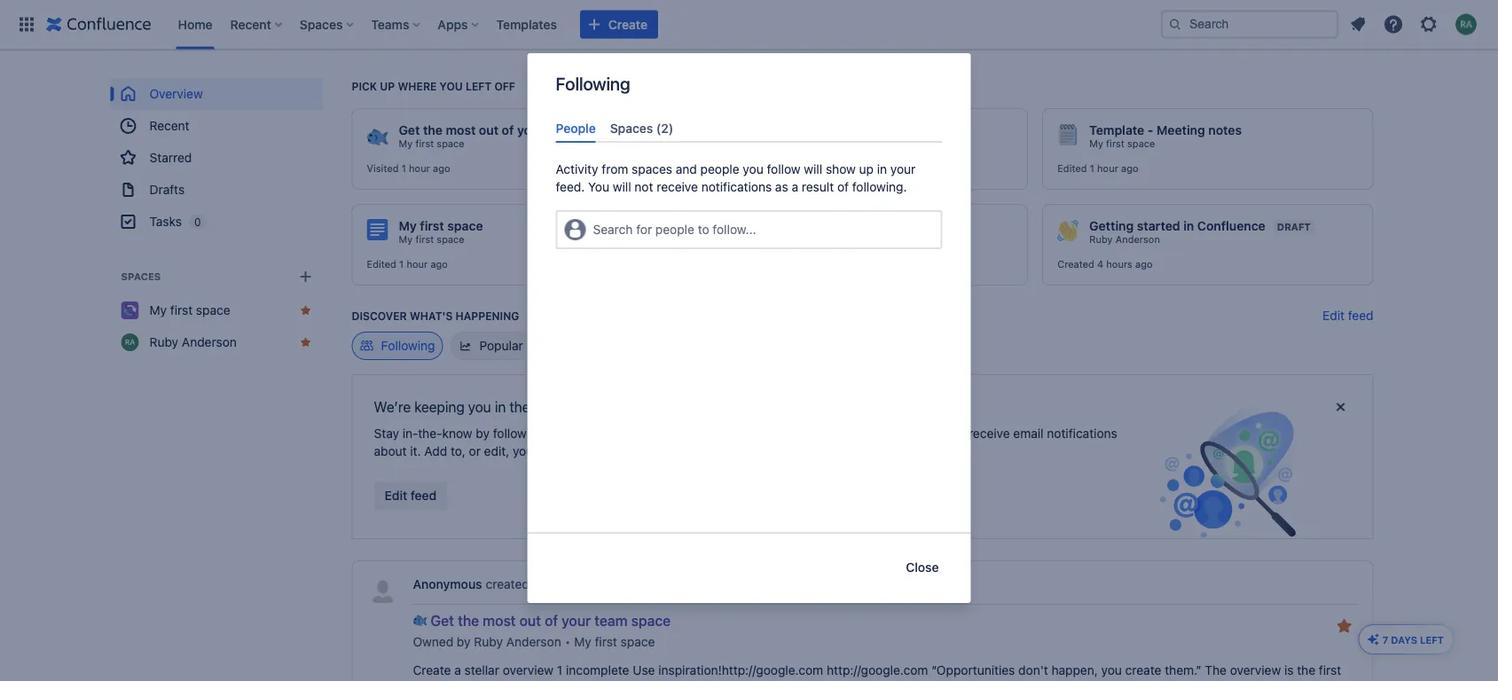 Task type: describe. For each thing, give the bounding box(es) containing it.
so
[[694, 681, 708, 682]]

use
[[633, 663, 655, 678]]

banner containing home
[[0, 0, 1499, 50]]

:fish: image for owned by
[[413, 612, 427, 627]]

0 vertical spatial edit feed button
[[1323, 307, 1374, 325]]

working
[[1205, 681, 1250, 682]]

-
[[1148, 123, 1154, 138]]

4
[[1098, 259, 1104, 270]]

hour up what's
[[407, 259, 428, 270]]

visit
[[598, 681, 621, 682]]

create a stellar overview 1 incomplete use inspiration!http://google.com http://google.com "opportunities don't happen, you create them." the overview is the first page visitors will see when they visit your space, so it helps to include some information on what the space is about and what your team is working on. overview.sv
[[413, 663, 1348, 682]]

spaces inside popup button
[[300, 17, 343, 32]]

1 vertical spatial edited
[[367, 259, 397, 270]]

a inside activity from spaces and people you follow will show up in your feed. you will not receive notifications as a result of following.
[[792, 180, 799, 195]]

confluence
[[1198, 219, 1266, 233]]

create a space image
[[295, 266, 316, 288]]

close
[[906, 560, 939, 575]]

anonymous
[[413, 577, 482, 592]]

off
[[495, 80, 516, 92]]

see
[[511, 681, 532, 682]]

spaces button
[[294, 10, 361, 39]]

get the most out of your team space link
[[431, 612, 675, 630]]

1 horizontal spatial team
[[595, 613, 628, 630]]

inspiration!http://google.com
[[659, 663, 824, 678]]

show inside stay in-the-know by following people and spaces. their activity will show up in your feed, but you won't receive email notifications about it. add to, or edit, your feed anytime.
[[762, 426, 792, 441]]

1 vertical spatial edit feed button
[[374, 482, 448, 510]]

1 horizontal spatial of
[[545, 613, 558, 630]]

overview link
[[110, 78, 323, 110]]

0 vertical spatial get the most out of your team space
[[399, 123, 616, 138]]

home
[[178, 17, 213, 32]]

include
[[771, 681, 812, 682]]

starred link
[[110, 142, 323, 174]]

0 horizontal spatial ruby anderson link
[[110, 327, 323, 359]]

on.
[[1254, 681, 1272, 682]]

following button
[[352, 332, 443, 360]]

notifications inside activity from spaces and people you follow will show up in your feed. you will not receive notifications as a result of following.
[[702, 180, 772, 195]]

ruby for getting started in confluence
[[1090, 234, 1113, 245]]

as
[[776, 180, 789, 195]]

0 horizontal spatial out
[[479, 123, 499, 138]]

and inside stay in-the-know by following people and spaces. their activity will show up in your feed, but you won't receive email notifications about it. add to, or edit, your feed anytime.
[[590, 426, 612, 441]]

anytime.
[[570, 444, 619, 459]]

your left feed, in the right bottom of the page
[[827, 426, 852, 441]]

0 vertical spatial overview
[[150, 87, 203, 101]]

following
[[493, 426, 544, 441]]

stellar
[[465, 663, 500, 678]]

1 what from the left
[[936, 681, 964, 682]]

hour down template
[[1098, 163, 1119, 174]]

know
[[442, 426, 473, 441]]

created 4 hours ago
[[1058, 259, 1153, 270]]

you
[[588, 180, 610, 195]]

anderson for getting started in confluence
[[1116, 234, 1161, 245]]

meeting
[[1157, 123, 1206, 138]]

feed inside stay in-the-know by following people and spaces. their activity will show up in your feed, but you won't receive email notifications about it. add to, or edit, your feed anytime.
[[542, 444, 567, 459]]

create
[[413, 663, 451, 678]]

ago up the discover what's happening
[[431, 259, 448, 270]]

it.
[[410, 444, 421, 459]]

0 horizontal spatial anderson
[[182, 335, 237, 350]]

incomplete
[[566, 663, 630, 678]]

your up • my first space
[[562, 613, 591, 630]]

visited for :sunglasses: icon
[[712, 163, 744, 174]]

0 horizontal spatial is
[[1027, 681, 1036, 682]]

1 hours from the left
[[756, 259, 782, 270]]

discover
[[352, 310, 407, 322]]

feed,
[[855, 426, 884, 441]]

settings icon image
[[1419, 14, 1440, 35]]

a inside create a stellar overview 1 incomplete use inspiration!http://google.com http://google.com "opportunities don't happen, you create them." the overview is the first page visitors will see when they visit your space, so it helps to include some information on what the space is about and what your team is working on. overview.sv
[[455, 663, 461, 678]]

1 horizontal spatial is
[[1193, 681, 1202, 682]]

ruby anderson for getting started in confluence
[[1090, 234, 1161, 245]]

1 horizontal spatial •
[[565, 635, 571, 650]]

you left left at the top left of page
[[440, 80, 463, 92]]

will up result
[[804, 162, 823, 177]]

activity from spaces and people you follow will show up in your feed. you will not receive notifications as a result of following.
[[556, 162, 916, 195]]

ago down pick up where you left off
[[433, 163, 450, 174]]

draft
[[1278, 221, 1312, 233]]

your left "people"
[[517, 123, 544, 138]]

global element
[[11, 0, 1158, 49]]

to inside create a stellar overview 1 incomplete use inspiration!http://google.com http://google.com "opportunities don't happen, you create them." the overview is the first page visitors will see when they visit your space, so it helps to include some information on what the space is about and what your team is working on. overview.sv
[[756, 681, 767, 682]]

0 horizontal spatial edited 1 hour ago
[[367, 259, 448, 270]]

won't
[[934, 426, 966, 441]]

not
[[635, 180, 654, 195]]

0 vertical spatial most
[[446, 123, 476, 138]]

to,
[[451, 444, 466, 459]]

people inside activity from spaces and people you follow will show up in your feed. you will not receive notifications as a result of following.
[[701, 162, 740, 177]]

started
[[1138, 219, 1181, 233]]

left
[[466, 80, 492, 92]]

the
[[1205, 663, 1227, 678]]

it
[[711, 681, 718, 682]]

template
[[1090, 123, 1145, 138]]

their
[[663, 426, 692, 441]]

group containing overview
[[110, 78, 323, 238]]

0 horizontal spatial edit
[[385, 489, 407, 503]]

will inside create a stellar overview 1 incomplete use inspiration!http://google.com http://google.com "opportunities don't happen, you create them." the overview is the first page visitors will see when they visit your space, so it helps to include some information on what the space is about and what your team is working on. overview.sv
[[490, 681, 508, 682]]

0 vertical spatial edit
[[1323, 308, 1345, 323]]

some
[[816, 681, 847, 682]]

email
[[1014, 426, 1044, 441]]

0 horizontal spatial ruby
[[150, 335, 179, 350]]

• my first space
[[565, 635, 655, 650]]

search image
[[1169, 17, 1183, 32]]

first inside create a stellar overview 1 incomplete use inspiration!http://google.com http://google.com "opportunities don't happen, you create them." the overview is the first page visitors will see when they visit your space, so it helps to include some information on what the space is about and what your team is working on. overview.sv
[[1320, 663, 1342, 678]]

templates link
[[491, 10, 563, 39]]

in right started
[[1184, 219, 1195, 233]]

space inside template - meeting notes my first space
[[1128, 138, 1156, 150]]

your down use
[[624, 681, 649, 682]]

happen,
[[1052, 663, 1098, 678]]

receive inside stay in-the-know by following people and spaces. their activity will show up in your feed, but you won't receive email notifications about it. add to, or edit, your feed anytime.
[[969, 426, 1011, 441]]

edit,
[[484, 444, 510, 459]]

where
[[398, 80, 437, 92]]

in inside stay in-the-know by following people and spaces. their activity will show up in your feed, but you won't receive email notifications about it. add to, or edit, your feed anytime.
[[813, 426, 823, 441]]

activity
[[556, 162, 599, 177]]

ruby anderson for overview
[[744, 234, 815, 245]]

0 vertical spatial get
[[399, 123, 420, 138]]

feed for bottom the "edit feed" button
[[411, 489, 437, 503]]

pick up where you left off
[[352, 80, 516, 92]]

hour up the as
[[755, 163, 776, 174]]

follow...
[[713, 222, 757, 237]]

0
[[194, 216, 201, 228]]

0 horizontal spatial of
[[502, 123, 514, 138]]

helps
[[722, 681, 753, 682]]

feed.
[[556, 180, 585, 195]]

when
[[535, 681, 566, 682]]

drafts
[[150, 182, 185, 197]]

the-
[[418, 426, 442, 441]]

from
[[602, 162, 629, 177]]

tab list inside following dialog
[[549, 114, 950, 143]]

follow
[[767, 162, 801, 177]]

getting
[[1090, 219, 1134, 233]]

in-
[[403, 426, 418, 441]]

you inside create a stellar overview 1 incomplete use inspiration!http://google.com http://google.com "opportunities don't happen, you create them." the overview is the first page visitors will see when they visit your space, so it helps to include some information on what the space is about and what your team is working on. overview.sv
[[1102, 663, 1123, 678]]

2 what from the left
[[1101, 681, 1128, 682]]

spaces (2)
[[610, 121, 674, 135]]

them."
[[1165, 663, 1202, 678]]

ruby for overview
[[744, 234, 768, 245]]

1 vertical spatial get the most out of your team space
[[431, 613, 671, 630]]

feed for the topmost the "edit feed" button
[[1349, 308, 1374, 323]]

your down following
[[513, 444, 538, 459]]



Task type: vqa. For each thing, say whether or not it's contained in the screenshot.
whiteboard
no



Task type: locate. For each thing, give the bounding box(es) containing it.
0 vertical spatial edit feed
[[1323, 308, 1374, 323]]

up
[[380, 80, 395, 92], [860, 162, 874, 177], [795, 426, 810, 441]]

you up know
[[468, 399, 491, 416]]

0 vertical spatial by
[[476, 426, 490, 441]]

hour down where
[[409, 163, 430, 174]]

pick
[[352, 80, 377, 92]]

is
[[1285, 663, 1294, 678], [1027, 681, 1036, 682], [1193, 681, 1202, 682]]

2 horizontal spatial up
[[860, 162, 874, 177]]

2 visited from the left
[[712, 163, 744, 174]]

people
[[701, 162, 740, 177], [656, 222, 695, 237], [548, 426, 587, 441]]

:wave: image
[[1058, 220, 1079, 241]]

receive left email
[[969, 426, 1011, 441]]

notifications inside stay in-the-know by following people and spaces. their activity will show up in your feed, but you won't receive email notifications about it. add to, or edit, your feed anytime.
[[1048, 426, 1118, 441]]

loop
[[534, 399, 561, 416]]

1 horizontal spatial out
[[520, 613, 541, 630]]

spaces
[[632, 162, 673, 177]]

is down 'don't'
[[1027, 681, 1036, 682]]

3 hours ago
[[747, 259, 803, 270]]

getting started in confluence
[[1090, 219, 1266, 233]]

you inside stay in-the-know by following people and spaces. their activity will show up in your feed, but you won't receive email notifications about it. add to, or edit, your feed anytime.
[[910, 426, 931, 441]]

1 vertical spatial up
[[860, 162, 874, 177]]

what
[[936, 681, 964, 682], [1101, 681, 1128, 682]]

up left feed, in the right bottom of the page
[[795, 426, 810, 441]]

a right the as
[[792, 180, 799, 195]]

ruby anderson link for overview
[[744, 233, 815, 246]]

up inside stay in-the-know by following people and spaces. their activity will show up in your feed, but you won't receive email notifications about it. add to, or edit, your feed anytime.
[[795, 426, 810, 441]]

0 horizontal spatial about
[[374, 444, 407, 459]]

my first space link
[[399, 138, 465, 150], [744, 138, 810, 150], [1090, 138, 1156, 150], [399, 233, 465, 246], [110, 295, 323, 327], [574, 634, 655, 651]]

2 horizontal spatial is
[[1285, 663, 1294, 678]]

most down left at the top left of page
[[446, 123, 476, 138]]

overview up see
[[503, 663, 554, 678]]

edited 1 hour ago up what's
[[367, 259, 448, 270]]

(2)
[[657, 121, 674, 135]]

most
[[446, 123, 476, 138], [483, 613, 516, 630]]

1 overview from the left
[[503, 663, 554, 678]]

1 vertical spatial get
[[431, 613, 454, 630]]

2 visited 1 hour ago from the left
[[712, 163, 796, 174]]

stay
[[374, 426, 399, 441]]

1 horizontal spatial edit feed button
[[1323, 307, 1374, 325]]

1 vertical spatial edited 1 hour ago
[[367, 259, 448, 270]]

1 vertical spatial receive
[[969, 426, 1011, 441]]

team down them."
[[1160, 681, 1189, 682]]

and inside create a stellar overview 1 incomplete use inspiration!http://google.com http://google.com "opportunities don't happen, you create them." the overview is the first page visitors will see when they visit your space, so it helps to include some information on what the space is about and what your team is working on. overview.sv
[[1076, 681, 1097, 682]]

1 vertical spatial most
[[483, 613, 516, 630]]

what right "on" on the bottom of page
[[936, 681, 964, 682]]

recent link
[[110, 110, 323, 142]]

tab list
[[549, 114, 950, 143]]

1 horizontal spatial most
[[483, 613, 516, 630]]

visited
[[367, 163, 399, 174], [712, 163, 744, 174]]

0 horizontal spatial notifications
[[702, 180, 772, 195]]

2 horizontal spatial of
[[838, 180, 849, 195]]

2 vertical spatial people
[[548, 426, 587, 441]]

and down happen,
[[1076, 681, 1097, 682]]

notes
[[1209, 123, 1243, 138]]

is right the
[[1285, 663, 1294, 678]]

0 vertical spatial out
[[479, 123, 499, 138]]

edited 1 hour ago
[[1058, 163, 1139, 174], [367, 259, 448, 270]]

you right but
[[910, 426, 931, 441]]

overview up "recent"
[[150, 87, 203, 101]]

0 vertical spatial feed
[[1349, 308, 1374, 323]]

1 horizontal spatial edited
[[1058, 163, 1088, 174]]

apps button
[[433, 10, 486, 39]]

stay in-the-know by following people and spaces. their activity will show up in your feed, but you won't receive email notifications about it. add to, or edit, your feed anytime.
[[374, 426, 1118, 459]]

edit
[[1323, 308, 1345, 323], [385, 489, 407, 503]]

ruby anderson link
[[744, 233, 815, 246], [1090, 233, 1161, 246], [110, 327, 323, 359]]

visited down :sunglasses: icon
[[712, 163, 744, 174]]

1 vertical spatial overview
[[744, 219, 800, 233]]

0 horizontal spatial visited
[[367, 163, 399, 174]]

visited 1 hour ago down where
[[367, 163, 450, 174]]

keeping
[[415, 399, 465, 416]]

2 vertical spatial of
[[545, 613, 558, 630]]

2 horizontal spatial feed
[[1349, 308, 1374, 323]]

about down happen,
[[1040, 681, 1073, 682]]

will right activity
[[740, 426, 759, 441]]

1 left follow
[[747, 163, 752, 174]]

to inside following dialog
[[698, 222, 710, 237]]

1 inside create a stellar overview 1 incomplete use inspiration!http://google.com http://google.com "opportunities don't happen, you create them." the overview is the first page visitors will see when they visit your space, so it helps to include some information on what the space is about and what your team is working on. overview.sv
[[557, 663, 563, 678]]

2 horizontal spatial ruby anderson
[[1090, 234, 1161, 245]]

on
[[919, 681, 933, 682]]

2 horizontal spatial anderson
[[1116, 234, 1161, 245]]

or
[[469, 444, 481, 459]]

0 vertical spatial up
[[380, 80, 395, 92]]

0 vertical spatial •
[[533, 577, 539, 592]]

visited 1 hour ago for :fish: image related to visited
[[367, 163, 450, 174]]

what's
[[410, 310, 453, 322]]

ago right 3 on the top
[[785, 259, 803, 270]]

2 hours from the left
[[1107, 259, 1133, 270]]

up inside activity from spaces and people you follow will show up in your feed. you will not receive notifications as a result of following.
[[860, 162, 874, 177]]

search
[[593, 222, 633, 237]]

unstar image
[[1334, 616, 1356, 637]]

hours right 4
[[1107, 259, 1133, 270]]

1 horizontal spatial show
[[826, 162, 856, 177]]

will down from
[[613, 180, 632, 195]]

1 horizontal spatial receive
[[969, 426, 1011, 441]]

get the most out of your team space
[[399, 123, 616, 138], [431, 613, 671, 630]]

1 vertical spatial •
[[565, 635, 571, 650]]

for
[[637, 222, 652, 237]]

page
[[413, 681, 442, 682]]

my inside template - meeting notes my first space
[[1090, 138, 1104, 150]]

2 vertical spatial and
[[1076, 681, 1097, 682]]

2 horizontal spatial team
[[1160, 681, 1189, 682]]

by up or
[[476, 426, 490, 441]]

up up following.
[[860, 162, 874, 177]]

0 vertical spatial people
[[701, 162, 740, 177]]

3
[[747, 259, 753, 270]]

1 vertical spatial to
[[756, 681, 767, 682]]

1 vertical spatial and
[[590, 426, 612, 441]]

group
[[110, 78, 323, 238]]

1 horizontal spatial edited 1 hour ago
[[1058, 163, 1139, 174]]

owned by
[[413, 635, 474, 650]]

close message box image
[[1331, 397, 1352, 418]]

:sunglasses: image
[[712, 124, 734, 146]]

the
[[423, 123, 443, 138], [510, 399, 530, 416], [458, 613, 479, 630], [1298, 663, 1316, 678], [967, 681, 986, 682]]

0 horizontal spatial people
[[548, 426, 587, 441]]

by right owned
[[457, 635, 471, 650]]

and right spaces
[[676, 162, 697, 177]]

get the most out of your team space down off
[[399, 123, 616, 138]]

2 vertical spatial spaces
[[121, 271, 161, 283]]

to left follow...
[[698, 222, 710, 237]]

visited 1 hour ago
[[367, 163, 450, 174], [712, 163, 796, 174]]

created
[[1058, 259, 1095, 270]]

you inside activity from spaces and people you follow will show up in your feed. you will not receive notifications as a result of following.
[[743, 162, 764, 177]]

edit feed
[[1323, 308, 1374, 323], [385, 489, 437, 503]]

edited 1 hour ago down template
[[1058, 163, 1139, 174]]

anonymous image
[[369, 578, 397, 606]]

:fish: image for visited
[[367, 124, 388, 146]]

by
[[476, 426, 490, 441], [457, 635, 471, 650]]

people up anytime.
[[548, 426, 587, 441]]

of right result
[[838, 180, 849, 195]]

1 visited 1 hour ago from the left
[[367, 163, 450, 174]]

1 horizontal spatial visited 1 hour ago
[[712, 163, 796, 174]]

0 horizontal spatial show
[[762, 426, 792, 441]]

0 vertical spatial edited
[[1058, 163, 1088, 174]]

receive down spaces
[[657, 180, 698, 195]]

get down where
[[399, 123, 420, 138]]

0 horizontal spatial team
[[547, 123, 577, 138]]

close button
[[896, 554, 950, 582]]

we're
[[374, 399, 411, 416]]

popular button
[[450, 332, 531, 360]]

following.
[[853, 180, 907, 195]]

confluence image
[[46, 14, 151, 35], [46, 14, 151, 35]]

about inside create a stellar overview 1 incomplete use inspiration!http://google.com http://google.com "opportunities don't happen, you create them." the overview is the first page visitors will see when they visit your space, so it helps to include some information on what the space is about and what your team is working on. overview.sv
[[1040, 681, 1073, 682]]

• right created
[[533, 577, 539, 592]]

1 horizontal spatial overview
[[744, 219, 800, 233]]

ago down started
[[1136, 259, 1153, 270]]

1 vertical spatial out
[[520, 613, 541, 630]]

notifications up follow...
[[702, 180, 772, 195]]

anderson
[[771, 234, 815, 245], [1116, 234, 1161, 245], [182, 335, 237, 350]]

people
[[556, 121, 596, 135]]

0 vertical spatial about
[[374, 444, 407, 459]]

following dialog
[[528, 53, 971, 603]]

your
[[517, 123, 544, 138], [891, 162, 916, 177], [827, 426, 852, 441], [513, 444, 538, 459], [562, 613, 591, 630], [624, 681, 649, 682], [1132, 681, 1157, 682]]

1 horizontal spatial spaces
[[300, 17, 343, 32]]

1 down where
[[402, 163, 406, 174]]

and up anytime.
[[590, 426, 612, 441]]

you left follow
[[743, 162, 764, 177]]

add
[[425, 444, 447, 459]]

tab list containing people
[[549, 114, 950, 143]]

1 vertical spatial notifications
[[1048, 426, 1118, 441]]

space,
[[653, 681, 691, 682]]

will
[[804, 162, 823, 177], [613, 180, 632, 195], [740, 426, 759, 441], [490, 681, 508, 682]]

:notepad_spiral: image
[[1058, 124, 1079, 146], [1058, 124, 1079, 146]]

people right the for
[[656, 222, 695, 237]]

overview up on.
[[1231, 663, 1282, 678]]

we're keeping you in the loop
[[374, 399, 561, 416]]

you left create in the right of the page
[[1102, 663, 1123, 678]]

anderson for overview
[[771, 234, 815, 245]]

out
[[479, 123, 499, 138], [520, 613, 541, 630]]

0 horizontal spatial visited 1 hour ago
[[367, 163, 450, 174]]

1 horizontal spatial ruby anderson
[[744, 234, 815, 245]]

about down "stay"
[[374, 444, 407, 459]]

:sunglasses: image
[[712, 124, 734, 146]]

about inside stay in-the-know by following people and spaces. their activity will show up in your feed, but you won't receive email notifications about it. add to, or edit, your feed anytime.
[[374, 444, 407, 459]]

1 vertical spatial spaces
[[610, 121, 653, 135]]

1 horizontal spatial get
[[431, 613, 454, 630]]

your up following.
[[891, 162, 916, 177]]

1 horizontal spatial overview
[[1231, 663, 1282, 678]]

what down create in the right of the page
[[1101, 681, 1128, 682]]

space
[[580, 123, 616, 138], [437, 138, 465, 150], [782, 138, 810, 150], [1128, 138, 1156, 150], [448, 219, 483, 233], [437, 234, 465, 245], [196, 303, 230, 318], [632, 613, 671, 630], [621, 635, 655, 650], [989, 681, 1024, 682]]

1 horizontal spatial and
[[676, 162, 697, 177]]

edited
[[1058, 163, 1088, 174], [367, 259, 397, 270]]

visited for :fish: image related to visited
[[367, 163, 399, 174]]

up right the 'pick'
[[380, 80, 395, 92]]

hours right 3 on the top
[[756, 259, 782, 270]]

following inside following dialog
[[556, 73, 631, 94]]

edit feed button
[[1323, 307, 1374, 325], [374, 482, 448, 510]]

is down them."
[[1193, 681, 1202, 682]]

0 horizontal spatial receive
[[657, 180, 698, 195]]

0 horizontal spatial edit feed button
[[374, 482, 448, 510]]

0 horizontal spatial hours
[[756, 259, 782, 270]]

space inside create a stellar overview 1 incomplete use inspiration!http://google.com http://google.com "opportunities don't happen, you create them." the overview is the first page visitors will see when they visit your space, so it helps to include some information on what the space is about and what your team is working on. overview.sv
[[989, 681, 1024, 682]]

in left feed, in the right bottom of the page
[[813, 426, 823, 441]]

overview up '3 hours ago'
[[744, 219, 800, 233]]

0 horizontal spatial by
[[457, 635, 471, 650]]

banner
[[0, 0, 1499, 50]]

1 vertical spatial people
[[656, 222, 695, 237]]

created
[[486, 577, 530, 592]]

following inside following button
[[381, 339, 435, 353]]

and inside activity from spaces and people you follow will show up in your feed. you will not receive notifications as a result of following.
[[676, 162, 697, 177]]

1 up when
[[557, 663, 563, 678]]

0 horizontal spatial up
[[380, 80, 395, 92]]

0 horizontal spatial feed
[[411, 489, 437, 503]]

1
[[402, 163, 406, 174], [747, 163, 752, 174], [1090, 163, 1095, 174], [399, 259, 404, 270], [557, 663, 563, 678]]

recent
[[150, 118, 190, 133]]

1 up discover
[[399, 259, 404, 270]]

ago
[[433, 163, 450, 174], [779, 163, 796, 174], [1122, 163, 1139, 174], [431, 259, 448, 270], [785, 259, 803, 270], [1136, 259, 1153, 270]]

1 vertical spatial edit
[[385, 489, 407, 503]]

in up following
[[495, 399, 506, 416]]

of down off
[[502, 123, 514, 138]]

1 vertical spatial following
[[381, 339, 435, 353]]

following down what's
[[381, 339, 435, 353]]

2 horizontal spatial ruby
[[1090, 234, 1113, 245]]

don't
[[1019, 663, 1049, 678]]

out down left at the top left of page
[[479, 123, 499, 138]]

anonymous created •
[[413, 577, 539, 592]]

2 horizontal spatial and
[[1076, 681, 1097, 682]]

1 vertical spatial feed
[[542, 444, 567, 459]]

1 vertical spatial team
[[595, 613, 628, 630]]

1 horizontal spatial what
[[1101, 681, 1128, 682]]

1 horizontal spatial a
[[792, 180, 799, 195]]

in up following.
[[877, 162, 888, 177]]

starred
[[150, 150, 192, 165]]

notifications
[[702, 180, 772, 195], [1048, 426, 1118, 441]]

activity
[[695, 426, 737, 441]]

visited 1 hour ago up the as
[[712, 163, 796, 174]]

first inside template - meeting notes my first space
[[1107, 138, 1125, 150]]

a up visitors
[[455, 663, 461, 678]]

ago up the as
[[779, 163, 796, 174]]

visited down the 'pick'
[[367, 163, 399, 174]]

of up when
[[545, 613, 558, 630]]

ruby anderson link for getting started in confluence
[[1090, 233, 1161, 246]]

1 down template
[[1090, 163, 1095, 174]]

0 horizontal spatial edit feed
[[385, 489, 437, 503]]

http://google.com
[[827, 663, 929, 678]]

0 horizontal spatial to
[[698, 222, 710, 237]]

ago down template
[[1122, 163, 1139, 174]]

team up activity
[[547, 123, 577, 138]]

by inside stay in-the-know by following people and spaces. their activity will show up in your feed, but you won't receive email notifications about it. add to, or edit, your feed anytime.
[[476, 426, 490, 441]]

unstar this space image
[[299, 335, 313, 350]]

1 vertical spatial a
[[455, 663, 461, 678]]

team up • my first space
[[595, 613, 628, 630]]

:fish: image
[[413, 612, 427, 627]]

show inside activity from spaces and people you follow will show up in your feed. you will not receive notifications as a result of following.
[[826, 162, 856, 177]]

0 vertical spatial of
[[502, 123, 514, 138]]

0 vertical spatial following
[[556, 73, 631, 94]]

get
[[399, 123, 420, 138], [431, 613, 454, 630]]

show up result
[[826, 162, 856, 177]]

1 horizontal spatial people
[[656, 222, 695, 237]]

apps
[[438, 17, 468, 32]]

1 horizontal spatial anderson
[[771, 234, 815, 245]]

0 vertical spatial a
[[792, 180, 799, 195]]

visited 1 hour ago for :sunglasses: icon
[[712, 163, 796, 174]]

0 horizontal spatial following
[[381, 339, 435, 353]]

1 horizontal spatial edit feed
[[1323, 308, 1374, 323]]

0 horizontal spatial overview
[[503, 663, 554, 678]]

show
[[826, 162, 856, 177], [762, 426, 792, 441]]

people down :sunglasses: icon
[[701, 162, 740, 177]]

team inside create a stellar overview 1 incomplete use inspiration!http://google.com http://google.com "opportunities don't happen, you create them." the overview is the first page visitors will see when they visit your space, so it helps to include some information on what the space is about and what your team is working on. overview.sv
[[1160, 681, 1189, 682]]

templates
[[497, 17, 557, 32]]

2 horizontal spatial people
[[701, 162, 740, 177]]

get up owned by
[[431, 613, 454, 630]]

1 horizontal spatial ruby
[[744, 234, 768, 245]]

:fish: image
[[367, 124, 388, 146], [367, 124, 388, 146], [413, 612, 427, 627]]

most down created
[[483, 613, 516, 630]]

edited up discover
[[367, 259, 397, 270]]

your inside activity from spaces and people you follow will show up in your feed. you will not receive notifications as a result of following.
[[891, 162, 916, 177]]

your down create in the right of the page
[[1132, 681, 1157, 682]]

0 horizontal spatial •
[[533, 577, 539, 592]]

notifications right email
[[1048, 426, 1118, 441]]

:wave: image
[[1058, 220, 1079, 241]]

people inside stay in-the-know by following people and spaces. their activity will show up in your feed, but you won't receive email notifications about it. add to, or edit, your feed anytime.
[[548, 426, 587, 441]]

hours
[[756, 259, 782, 270], [1107, 259, 1133, 270]]

my first space
[[399, 138, 465, 150], [744, 138, 810, 150], [399, 219, 483, 233], [399, 234, 465, 245], [150, 303, 230, 318]]

Search field
[[1162, 10, 1339, 39]]

to down inspiration!http://google.com
[[756, 681, 767, 682]]

1 vertical spatial edit feed
[[385, 489, 437, 503]]

tasks
[[150, 214, 182, 229]]

2 overview from the left
[[1231, 663, 1282, 678]]

of inside activity from spaces and people you follow will show up in your feed. you will not receive notifications as a result of following.
[[838, 180, 849, 195]]

receive inside activity from spaces and people you follow will show up in your feed. you will not receive notifications as a result of following.
[[657, 180, 698, 195]]

0 vertical spatial spaces
[[300, 17, 343, 32]]

spaces inside following dialog
[[610, 121, 653, 135]]

in inside activity from spaces and people you follow will show up in your feed. you will not receive notifications as a result of following.
[[877, 162, 888, 177]]

spaces.
[[615, 426, 659, 441]]

show right activity
[[762, 426, 792, 441]]

in
[[877, 162, 888, 177], [1184, 219, 1195, 233], [495, 399, 506, 416], [813, 426, 823, 441]]

unstar this space image
[[299, 304, 313, 318]]

1 horizontal spatial notifications
[[1048, 426, 1118, 441]]

following
[[556, 73, 631, 94], [381, 339, 435, 353]]

out down created
[[520, 613, 541, 630]]

1 visited from the left
[[367, 163, 399, 174]]

create
[[1126, 663, 1162, 678]]

will inside stay in-the-know by following people and spaces. their activity will show up in your feed, but you won't receive email notifications about it. add to, or edit, your feed anytime.
[[740, 426, 759, 441]]

•
[[533, 577, 539, 592], [565, 635, 571, 650]]

will down stellar
[[490, 681, 508, 682]]

following up "people"
[[556, 73, 631, 94]]

Search for people to follow... text field
[[593, 221, 597, 239]]

• down get the most out of your team space link at the bottom left
[[565, 635, 571, 650]]

1 vertical spatial by
[[457, 635, 471, 650]]

edited up :wave: image
[[1058, 163, 1088, 174]]

0 horizontal spatial ruby anderson
[[150, 335, 237, 350]]

get the most out of your team space down created
[[431, 613, 671, 630]]

2 horizontal spatial ruby anderson link
[[1090, 233, 1161, 246]]

but
[[888, 426, 907, 441]]



